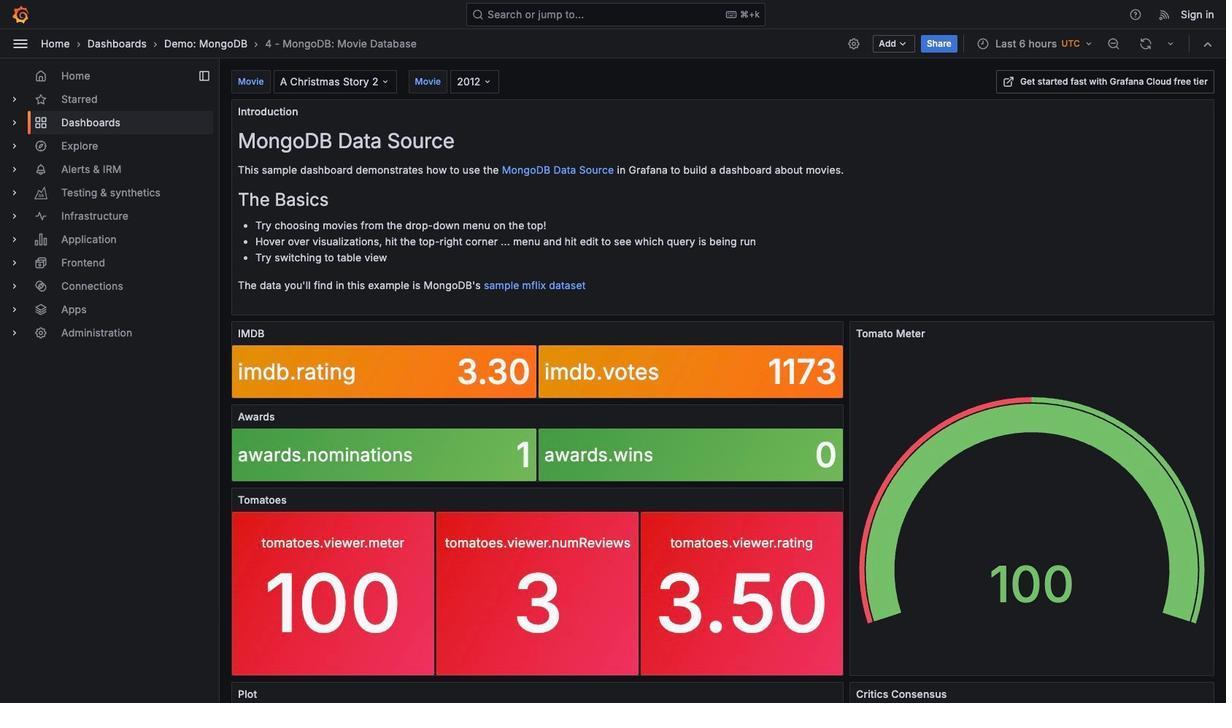 Task type: describe. For each thing, give the bounding box(es) containing it.
help image
[[1129, 8, 1143, 21]]

navigation element
[[0, 58, 219, 356]]

dashboard settings image
[[848, 37, 861, 50]]

grafana image
[[12, 5, 29, 23]]

expand section alerts & irm image
[[9, 164, 20, 175]]

expand section apps image
[[9, 304, 20, 315]]

expand section dashboards image
[[9, 117, 20, 128]]

close menu image
[[12, 35, 29, 52]]

expand section explore image
[[9, 140, 20, 152]]

auto refresh turned off. choose refresh time interval image
[[1165, 38, 1177, 49]]

expand section administration image
[[9, 327, 20, 339]]



Task type: locate. For each thing, give the bounding box(es) containing it.
expand section infrastructure image
[[9, 210, 20, 222]]

undock menu image
[[199, 70, 210, 82]]

expand section testing & synthetics image
[[9, 187, 20, 199]]

refresh dashboard image
[[1140, 37, 1153, 50]]

zoom out time range image
[[1108, 37, 1121, 50]]

expand section connections image
[[9, 280, 20, 292]]

expand section application image
[[9, 234, 20, 245]]

expand section starred image
[[9, 93, 20, 105]]

expand section frontend image
[[9, 257, 20, 269]]

news image
[[1159, 8, 1172, 21]]



